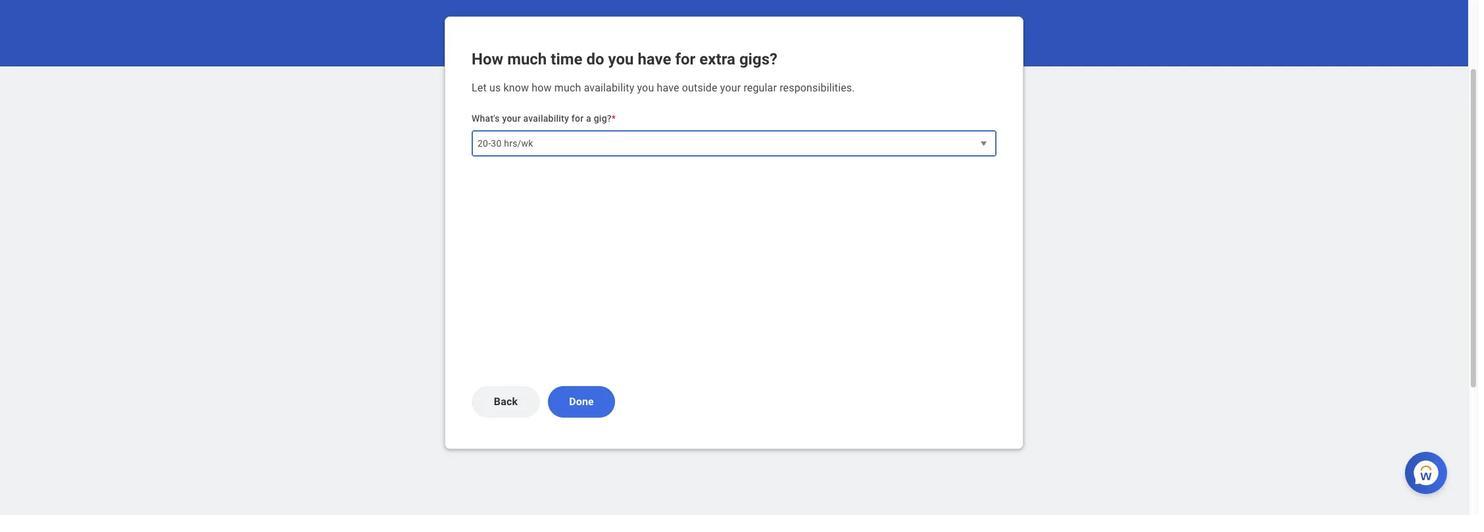 Task type: describe. For each thing, give the bounding box(es) containing it.
0 horizontal spatial your
[[502, 113, 521, 124]]

how
[[532, 82, 552, 94]]

1 vertical spatial have
[[657, 82, 679, 94]]

0 vertical spatial have
[[638, 50, 671, 68]]

0 horizontal spatial availability
[[523, 113, 569, 124]]

0 vertical spatial you
[[608, 50, 634, 68]]

done
[[569, 395, 594, 408]]

1 horizontal spatial for
[[675, 50, 696, 68]]

done button
[[548, 386, 615, 418]]

1 vertical spatial much
[[554, 82, 581, 94]]

responsibilities.
[[780, 82, 855, 94]]

0 vertical spatial much
[[507, 50, 547, 68]]

a
[[586, 113, 591, 124]]

how much time do you have for extra gigs?
[[472, 50, 778, 68]]

regular
[[744, 82, 777, 94]]

what's
[[472, 113, 500, 124]]

0 vertical spatial your
[[720, 82, 741, 94]]

let us know how much availability you have outside your regular responsibilities.
[[472, 82, 855, 94]]



Task type: vqa. For each thing, say whether or not it's contained in the screenshot.
fourth "0.00" button from left
no



Task type: locate. For each thing, give the bounding box(es) containing it.
you down how much time do you have for extra gigs?
[[637, 82, 654, 94]]

have
[[638, 50, 671, 68], [657, 82, 679, 94]]

*
[[612, 113, 616, 124]]

0 horizontal spatial much
[[507, 50, 547, 68]]

your left regular at the top right
[[720, 82, 741, 94]]

availability up *
[[584, 82, 634, 94]]

gig?
[[594, 113, 612, 124]]

gigs?
[[739, 50, 778, 68]]

for left the a
[[572, 113, 584, 124]]

availability
[[584, 82, 634, 94], [523, 113, 569, 124]]

what's your availability for a gig? *
[[472, 113, 616, 124]]

have up let us know how much availability you have outside your regular responsibilities.
[[638, 50, 671, 68]]

know
[[504, 82, 529, 94]]

back
[[494, 395, 518, 408]]

1 vertical spatial availability
[[523, 113, 569, 124]]

outside
[[682, 82, 718, 94]]

0 vertical spatial availability
[[584, 82, 634, 94]]

have left outside
[[657, 82, 679, 94]]

much up know
[[507, 50, 547, 68]]

much right how
[[554, 82, 581, 94]]

1 vertical spatial for
[[572, 113, 584, 124]]

1 horizontal spatial much
[[554, 82, 581, 94]]

1 horizontal spatial you
[[637, 82, 654, 94]]

how
[[472, 50, 503, 68]]

you right do
[[608, 50, 634, 68]]

0 horizontal spatial for
[[572, 113, 584, 124]]

extra
[[700, 50, 735, 68]]

your right what's
[[502, 113, 521, 124]]

much
[[507, 50, 547, 68], [554, 82, 581, 94]]

time
[[551, 50, 583, 68]]

do
[[586, 50, 604, 68]]

availability down how
[[523, 113, 569, 124]]

for
[[675, 50, 696, 68], [572, 113, 584, 124]]

1 horizontal spatial your
[[720, 82, 741, 94]]

you
[[608, 50, 634, 68], [637, 82, 654, 94]]

let
[[472, 82, 487, 94]]

1 vertical spatial you
[[637, 82, 654, 94]]

1 horizontal spatial availability
[[584, 82, 634, 94]]

your
[[720, 82, 741, 94], [502, 113, 521, 124]]

for up outside
[[675, 50, 696, 68]]

0 horizontal spatial you
[[608, 50, 634, 68]]

1 vertical spatial your
[[502, 113, 521, 124]]

us
[[489, 82, 501, 94]]

back button
[[472, 386, 540, 418]]

0 vertical spatial for
[[675, 50, 696, 68]]



